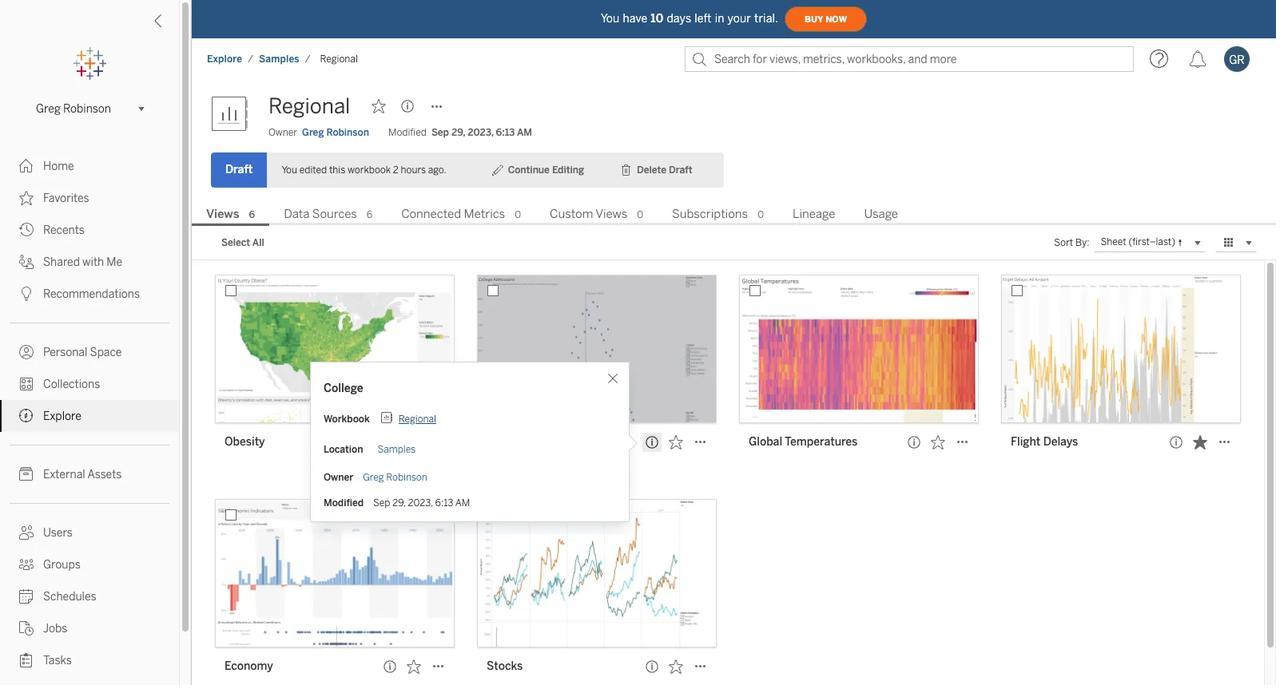 Task type: vqa. For each thing, say whether or not it's contained in the screenshot.


Task type: describe. For each thing, give the bounding box(es) containing it.
0 for metrics
[[515, 209, 521, 221]]

select
[[221, 237, 250, 248]]

workbook
[[324, 414, 370, 425]]

0 for views
[[637, 209, 643, 221]]

all
[[252, 237, 264, 248]]

you edited this workbook 2 hours ago.
[[282, 165, 446, 176]]

by text only_f5he34f image for recommendations
[[19, 287, 34, 301]]

29, inside the regional main content
[[451, 127, 465, 138]]

by text only_f5he34f image for users
[[19, 526, 34, 540]]

2 / from the left
[[305, 54, 310, 65]]

regional link
[[399, 414, 436, 425]]

am inside view details dialog
[[455, 498, 470, 509]]

ago.
[[428, 165, 446, 176]]

collections link
[[0, 368, 179, 400]]

groups link
[[0, 549, 179, 581]]

trial.
[[754, 12, 778, 25]]

left
[[695, 12, 712, 25]]

now
[[826, 14, 847, 24]]

usage
[[864, 207, 898, 221]]

greg robinson link inside the regional main content
[[302, 125, 369, 140]]

global temperatures
[[749, 435, 858, 449]]

by text only_f5he34f image for shared with me
[[19, 255, 34, 269]]

modified for modified sep 29, 2023, 6:13 am
[[388, 127, 427, 138]]

personal
[[43, 346, 87, 360]]

buy now button
[[785, 6, 867, 32]]

by text only_f5he34f image for recents
[[19, 223, 34, 237]]

regional for regional element
[[320, 54, 358, 65]]

home link
[[0, 150, 179, 182]]

connected metrics
[[401, 207, 505, 221]]

robinson inside the regional main content
[[326, 127, 369, 138]]

personal space link
[[0, 336, 179, 368]]

recommendations
[[43, 288, 140, 301]]

tasks link
[[0, 645, 179, 677]]

workbook
[[348, 165, 391, 176]]

2
[[393, 165, 399, 176]]

you for you have 10 days left in your trial.
[[601, 12, 620, 25]]

by text only_f5he34f image for collections
[[19, 377, 34, 392]]

3 0 from the left
[[758, 209, 764, 221]]

temperatures
[[785, 435, 858, 449]]

edited
[[299, 165, 327, 176]]

data sources
[[284, 207, 357, 221]]

robinson inside dropdown button
[[63, 102, 111, 115]]

with
[[82, 256, 104, 269]]

have
[[623, 12, 648, 25]]

1 / from the left
[[248, 54, 253, 65]]

regional main content
[[192, 80, 1276, 686]]

external assets link
[[0, 459, 179, 491]]

by text only_f5he34f image for jobs
[[19, 622, 34, 636]]

6:13 inside view details dialog
[[435, 498, 453, 509]]

2023, inside the regional main content
[[468, 127, 494, 138]]

users link
[[0, 517, 179, 549]]

6 for data sources
[[367, 209, 372, 221]]

collections
[[43, 378, 100, 392]]

by text only_f5he34f image for home
[[19, 159, 34, 173]]

your
[[728, 12, 751, 25]]

schedules link
[[0, 581, 179, 613]]

by text only_f5he34f image for schedules
[[19, 590, 34, 604]]

flight
[[1011, 435, 1041, 449]]

buy now
[[805, 14, 847, 24]]

1 horizontal spatial explore link
[[206, 53, 243, 66]]

navigation panel element
[[0, 48, 179, 686]]

6:13 inside the regional main content
[[496, 127, 515, 138]]

by text only_f5he34f image for explore
[[19, 409, 34, 424]]

2023, inside view details dialog
[[408, 498, 433, 509]]

select all
[[221, 237, 264, 248]]

greg robinson button
[[30, 99, 149, 118]]

by text only_f5he34f image for tasks
[[19, 654, 34, 668]]

owner greg robinson
[[269, 127, 369, 138]]

greg robinson inside dropdown button
[[36, 102, 111, 115]]

custom views
[[550, 207, 628, 221]]

hours
[[401, 165, 426, 176]]

10
[[651, 12, 664, 25]]

jobs link
[[0, 613, 179, 645]]

sub-spaces tab list
[[192, 205, 1276, 226]]

select all button
[[211, 233, 275, 252]]

greg inside view details dialog
[[363, 472, 384, 483]]

sort
[[1054, 237, 1073, 248]]

days
[[667, 12, 691, 25]]

6 for views
[[249, 209, 255, 221]]

assets
[[87, 468, 122, 482]]

owner for owner
[[324, 472, 353, 483]]

sep inside view details dialog
[[373, 498, 390, 509]]

flight delays
[[1011, 435, 1078, 449]]

modified for modified
[[324, 498, 364, 509]]

personal space
[[43, 346, 122, 360]]

in
[[715, 12, 724, 25]]

sort by:
[[1054, 237, 1090, 248]]



Task type: locate. For each thing, give the bounding box(es) containing it.
0 vertical spatial owner
[[269, 127, 297, 138]]

by text only_f5he34f image inside home link
[[19, 159, 34, 173]]

shared with me
[[43, 256, 122, 269]]

main navigation. press the up and down arrow keys to access links. element
[[0, 150, 179, 686]]

0 vertical spatial 29,
[[451, 127, 465, 138]]

owner
[[269, 127, 297, 138], [324, 472, 353, 483]]

0 horizontal spatial sep
[[373, 498, 390, 509]]

1 horizontal spatial /
[[305, 54, 310, 65]]

1 vertical spatial regional
[[269, 93, 350, 119]]

samples link left regional element
[[258, 53, 300, 66]]

explore for explore / samples /
[[207, 54, 242, 65]]

1 horizontal spatial robinson
[[326, 127, 369, 138]]

0 vertical spatial modified
[[388, 127, 427, 138]]

5 by text only_f5he34f image from the top
[[19, 622, 34, 636]]

greg inside the regional main content
[[302, 127, 324, 138]]

owner inside view details dialog
[[324, 472, 353, 483]]

samples link
[[258, 53, 300, 66], [378, 444, 416, 455]]

am
[[517, 127, 532, 138], [455, 498, 470, 509]]

delays
[[1043, 435, 1078, 449]]

by text only_f5he34f image for favorites
[[19, 191, 34, 205]]

explore link up workbook image
[[206, 53, 243, 66]]

0 vertical spatial 6:13
[[496, 127, 515, 138]]

greg robinson link
[[302, 125, 369, 140], [363, 472, 427, 483]]

1 by text only_f5he34f image from the top
[[19, 191, 34, 205]]

jobs
[[43, 623, 67, 636]]

6 up all
[[249, 209, 255, 221]]

0 horizontal spatial samples link
[[258, 53, 300, 66]]

greg robinson
[[36, 102, 111, 115], [363, 472, 427, 483]]

you inside the regional main content
[[282, 165, 297, 176]]

0 vertical spatial samples link
[[258, 53, 300, 66]]

greg up edited
[[302, 127, 324, 138]]

schedules
[[43, 591, 96, 604]]

1 vertical spatial greg robinson
[[363, 472, 427, 483]]

external assets
[[43, 468, 122, 482]]

0 right custom views
[[637, 209, 643, 221]]

data
[[284, 207, 310, 221]]

1 horizontal spatial greg
[[302, 127, 324, 138]]

stocks
[[487, 660, 523, 674]]

global
[[749, 435, 782, 449]]

regional for regional "link"
[[399, 414, 436, 425]]

2 vertical spatial regional
[[399, 414, 436, 425]]

0 horizontal spatial 0
[[515, 209, 521, 221]]

0 vertical spatial samples
[[259, 54, 299, 65]]

greg robinson up sep 29, 2023, 6:13 am in the bottom of the page
[[363, 472, 427, 483]]

by text only_f5he34f image left personal
[[19, 345, 34, 360]]

1 horizontal spatial 6:13
[[496, 127, 515, 138]]

by text only_f5he34f image left home
[[19, 159, 34, 173]]

by text only_f5he34f image inside the shared with me link
[[19, 255, 34, 269]]

metrics
[[464, 207, 505, 221]]

explore down collections
[[43, 410, 81, 424]]

by text only_f5he34f image inside groups link
[[19, 558, 34, 572]]

6 right the sources
[[367, 209, 372, 221]]

greg up home
[[36, 102, 61, 115]]

connected
[[401, 207, 461, 221]]

you have 10 days left in your trial.
[[601, 12, 778, 25]]

2 horizontal spatial greg
[[363, 472, 384, 483]]

1 vertical spatial 29,
[[392, 498, 406, 509]]

robinson
[[63, 102, 111, 115], [326, 127, 369, 138], [386, 472, 427, 483]]

0 horizontal spatial owner
[[269, 127, 297, 138]]

0 vertical spatial greg robinson
[[36, 102, 111, 115]]

Search for views, metrics, workbooks, and more text field
[[685, 46, 1134, 72]]

by text only_f5he34f image inside personal space link
[[19, 345, 34, 360]]

recents link
[[0, 214, 179, 246]]

1 horizontal spatial views
[[596, 207, 628, 221]]

1 horizontal spatial 29,
[[451, 127, 465, 138]]

1 vertical spatial greg
[[302, 127, 324, 138]]

0 horizontal spatial samples
[[259, 54, 299, 65]]

by text only_f5he34f image
[[19, 191, 34, 205], [19, 223, 34, 237], [19, 255, 34, 269], [19, 287, 34, 301], [19, 377, 34, 392], [19, 467, 34, 482], [19, 526, 34, 540], [19, 590, 34, 604], [19, 654, 34, 668]]

owner right workbook image
[[269, 127, 297, 138]]

1 vertical spatial samples link
[[378, 444, 416, 455]]

0 vertical spatial 2023,
[[468, 127, 494, 138]]

greg robinson inside view details dialog
[[363, 472, 427, 483]]

0 vertical spatial greg
[[36, 102, 61, 115]]

2 vertical spatial greg
[[363, 472, 384, 483]]

1 6 from the left
[[249, 209, 255, 221]]

2 0 from the left
[[637, 209, 643, 221]]

1 horizontal spatial am
[[517, 127, 532, 138]]

0 vertical spatial regional
[[320, 54, 358, 65]]

owner inside the regional main content
[[269, 127, 297, 138]]

location
[[324, 444, 363, 455]]

0 horizontal spatial explore
[[43, 410, 81, 424]]

samples inside view details dialog
[[378, 444, 416, 455]]

0 vertical spatial you
[[601, 12, 620, 25]]

1 horizontal spatial samples
[[378, 444, 416, 455]]

by text only_f5he34f image inside the schedules link
[[19, 590, 34, 604]]

groups
[[43, 559, 81, 572]]

0 vertical spatial greg robinson link
[[302, 125, 369, 140]]

1 horizontal spatial 2023,
[[468, 127, 494, 138]]

by text only_f5he34f image inside the tasks link
[[19, 654, 34, 668]]

6:13
[[496, 127, 515, 138], [435, 498, 453, 509]]

explore for explore
[[43, 410, 81, 424]]

samples down regional "link"
[[378, 444, 416, 455]]

robinson up the "this"
[[326, 127, 369, 138]]

greg robinson link up sep 29, 2023, 6:13 am in the bottom of the page
[[363, 472, 427, 483]]

sep inside the regional main content
[[431, 127, 449, 138]]

0 horizontal spatial greg robinson
[[36, 102, 111, 115]]

samples link inside view details dialog
[[378, 444, 416, 455]]

sep
[[431, 127, 449, 138], [373, 498, 390, 509]]

regional
[[320, 54, 358, 65], [269, 93, 350, 119], [399, 414, 436, 425]]

view details dialog
[[310, 362, 630, 523]]

by:
[[1075, 237, 1090, 248]]

am inside the regional main content
[[517, 127, 532, 138]]

1 horizontal spatial samples link
[[378, 444, 416, 455]]

0 horizontal spatial 6
[[249, 209, 255, 221]]

8 by text only_f5he34f image from the top
[[19, 590, 34, 604]]

home
[[43, 160, 74, 173]]

robinson inside view details dialog
[[386, 472, 427, 483]]

you left edited
[[282, 165, 297, 176]]

by text only_f5he34f image inside favorites link
[[19, 191, 34, 205]]

views up the select
[[206, 207, 239, 221]]

2 views from the left
[[596, 207, 628, 221]]

0 vertical spatial am
[[517, 127, 532, 138]]

by text only_f5he34f image left jobs
[[19, 622, 34, 636]]

by text only_f5he34f image for personal space
[[19, 345, 34, 360]]

9 by text only_f5he34f image from the top
[[19, 654, 34, 668]]

1 horizontal spatial 0
[[637, 209, 643, 221]]

0 horizontal spatial explore link
[[0, 400, 179, 432]]

1 horizontal spatial greg robinson
[[363, 472, 427, 483]]

favorites
[[43, 192, 89, 205]]

obesity
[[225, 435, 265, 449]]

by text only_f5he34f image inside the collections link
[[19, 377, 34, 392]]

modified inside the regional main content
[[388, 127, 427, 138]]

1 horizontal spatial 6
[[367, 209, 372, 221]]

0 right subscriptions
[[758, 209, 764, 221]]

this
[[329, 165, 345, 176]]

you
[[601, 12, 620, 25], [282, 165, 297, 176]]

0 horizontal spatial robinson
[[63, 102, 111, 115]]

2 6 from the left
[[367, 209, 372, 221]]

0 horizontal spatial 29,
[[392, 498, 406, 509]]

you for you edited this workbook 2 hours ago.
[[282, 165, 297, 176]]

explore
[[207, 54, 242, 65], [43, 410, 81, 424]]

29, inside view details dialog
[[392, 498, 406, 509]]

1 vertical spatial 2023,
[[408, 498, 433, 509]]

explore up workbook image
[[207, 54, 242, 65]]

by text only_f5he34f image inside users link
[[19, 526, 34, 540]]

by text only_f5he34f image for groups
[[19, 558, 34, 572]]

by text only_f5he34f image inside recents link
[[19, 223, 34, 237]]

explore inside main navigation. press the up and down arrow keys to access links. element
[[43, 410, 81, 424]]

1 0 from the left
[[515, 209, 521, 221]]

6 by text only_f5he34f image from the top
[[19, 467, 34, 482]]

regional inside main content
[[269, 93, 350, 119]]

3 by text only_f5he34f image from the top
[[19, 409, 34, 424]]

1 vertical spatial am
[[455, 498, 470, 509]]

4 by text only_f5he34f image from the top
[[19, 287, 34, 301]]

greg robinson up home link
[[36, 102, 111, 115]]

6
[[249, 209, 255, 221], [367, 209, 372, 221]]

by text only_f5he34f image for external assets
[[19, 467, 34, 482]]

views right custom
[[596, 207, 628, 221]]

1 horizontal spatial sep
[[431, 127, 449, 138]]

lineage
[[793, 207, 835, 221]]

/
[[248, 54, 253, 65], [305, 54, 310, 65]]

explore / samples /
[[207, 54, 310, 65]]

0 horizontal spatial 6:13
[[435, 498, 453, 509]]

1 vertical spatial you
[[282, 165, 297, 176]]

0 horizontal spatial /
[[248, 54, 253, 65]]

shared
[[43, 256, 80, 269]]

by text only_f5he34f image left shared
[[19, 255, 34, 269]]

me
[[107, 256, 122, 269]]

space
[[90, 346, 122, 360]]

0 vertical spatial explore link
[[206, 53, 243, 66]]

modified down location
[[324, 498, 364, 509]]

owner for owner greg robinson
[[269, 127, 297, 138]]

by text only_f5he34f image left recents
[[19, 223, 34, 237]]

by text only_f5he34f image inside explore link
[[19, 409, 34, 424]]

1 horizontal spatial owner
[[324, 472, 353, 483]]

by text only_f5he34f image inside external assets link
[[19, 467, 34, 482]]

0 vertical spatial robinson
[[63, 102, 111, 115]]

modified sep 29, 2023, 6:13 am
[[388, 127, 532, 138]]

recommendations link
[[0, 278, 179, 310]]

by text only_f5he34f image left users
[[19, 526, 34, 540]]

economy
[[225, 660, 273, 674]]

you left have
[[601, 12, 620, 25]]

by text only_f5he34f image inside jobs link
[[19, 622, 34, 636]]

sources
[[312, 207, 357, 221]]

0 horizontal spatial greg
[[36, 102, 61, 115]]

sep 29, 2023, 6:13 am
[[373, 498, 470, 509]]

external
[[43, 468, 85, 482]]

tasks
[[43, 654, 72, 668]]

2 vertical spatial robinson
[[386, 472, 427, 483]]

by text only_f5he34f image inside recommendations 'link'
[[19, 287, 34, 301]]

1 vertical spatial explore link
[[0, 400, 179, 432]]

custom
[[550, 207, 593, 221]]

1 vertical spatial modified
[[324, 498, 364, 509]]

favorites link
[[0, 182, 179, 214]]

views
[[206, 207, 239, 221], [596, 207, 628, 221]]

samples
[[259, 54, 299, 65], [378, 444, 416, 455]]

workbook image
[[211, 90, 259, 138]]

greg down location
[[363, 472, 384, 483]]

explore link
[[206, 53, 243, 66], [0, 400, 179, 432]]

7 by text only_f5he34f image from the top
[[19, 526, 34, 540]]

by text only_f5he34f image down the collections link
[[19, 409, 34, 424]]

by text only_f5he34f image left groups
[[19, 558, 34, 572]]

0 right metrics
[[515, 209, 521, 221]]

3 by text only_f5he34f image from the top
[[19, 255, 34, 269]]

modified
[[388, 127, 427, 138], [324, 498, 364, 509]]

0 horizontal spatial 2023,
[[408, 498, 433, 509]]

greg robinson link up the "this"
[[302, 125, 369, 140]]

modified up hours
[[388, 127, 427, 138]]

5 by text only_f5he34f image from the top
[[19, 377, 34, 392]]

by text only_f5he34f image left favorites
[[19, 191, 34, 205]]

2023,
[[468, 127, 494, 138], [408, 498, 433, 509]]

greg
[[36, 102, 61, 115], [302, 127, 324, 138], [363, 472, 384, 483]]

recents
[[43, 224, 85, 237]]

1 horizontal spatial modified
[[388, 127, 427, 138]]

1 vertical spatial explore
[[43, 410, 81, 424]]

0 horizontal spatial views
[[206, 207, 239, 221]]

modified inside view details dialog
[[324, 498, 364, 509]]

0 vertical spatial explore
[[207, 54, 242, 65]]

by text only_f5he34f image left schedules on the bottom left
[[19, 590, 34, 604]]

users
[[43, 527, 73, 540]]

2 by text only_f5he34f image from the top
[[19, 345, 34, 360]]

/ left regional element
[[305, 54, 310, 65]]

1 vertical spatial greg robinson link
[[363, 472, 427, 483]]

1 horizontal spatial you
[[601, 12, 620, 25]]

draft
[[225, 163, 253, 177]]

1 vertical spatial sep
[[373, 498, 390, 509]]

1 views from the left
[[206, 207, 239, 221]]

1 vertical spatial 6:13
[[435, 498, 453, 509]]

by text only_f5he34f image left collections
[[19, 377, 34, 392]]

2 horizontal spatial robinson
[[386, 472, 427, 483]]

0 horizontal spatial am
[[455, 498, 470, 509]]

explore link down collections
[[0, 400, 179, 432]]

/ up workbook image
[[248, 54, 253, 65]]

greg inside dropdown button
[[36, 102, 61, 115]]

robinson up home link
[[63, 102, 111, 115]]

samples link down regional "link"
[[378, 444, 416, 455]]

regional element
[[315, 54, 363, 65]]

1 vertical spatial robinson
[[326, 127, 369, 138]]

by text only_f5he34f image left recommendations
[[19, 287, 34, 301]]

2 horizontal spatial 0
[[758, 209, 764, 221]]

samples left regional element
[[259, 54, 299, 65]]

shared with me link
[[0, 246, 179, 278]]

0 horizontal spatial modified
[[324, 498, 364, 509]]

college
[[324, 382, 363, 396]]

by text only_f5he34f image
[[19, 159, 34, 173], [19, 345, 34, 360], [19, 409, 34, 424], [19, 558, 34, 572], [19, 622, 34, 636]]

2 by text only_f5he34f image from the top
[[19, 223, 34, 237]]

regional inside view details dialog
[[399, 414, 436, 425]]

by text only_f5he34f image left external
[[19, 467, 34, 482]]

0 horizontal spatial you
[[282, 165, 297, 176]]

by text only_f5he34f image left tasks
[[19, 654, 34, 668]]

29,
[[451, 127, 465, 138], [392, 498, 406, 509]]

0
[[515, 209, 521, 221], [637, 209, 643, 221], [758, 209, 764, 221]]

1 by text only_f5he34f image from the top
[[19, 159, 34, 173]]

1 vertical spatial samples
[[378, 444, 416, 455]]

0 vertical spatial sep
[[431, 127, 449, 138]]

4 by text only_f5he34f image from the top
[[19, 558, 34, 572]]

owner down location
[[324, 472, 353, 483]]

buy
[[805, 14, 823, 24]]

subscriptions
[[672, 207, 748, 221]]

1 vertical spatial owner
[[324, 472, 353, 483]]

1 horizontal spatial explore
[[207, 54, 242, 65]]

robinson up sep 29, 2023, 6:13 am in the bottom of the page
[[386, 472, 427, 483]]



